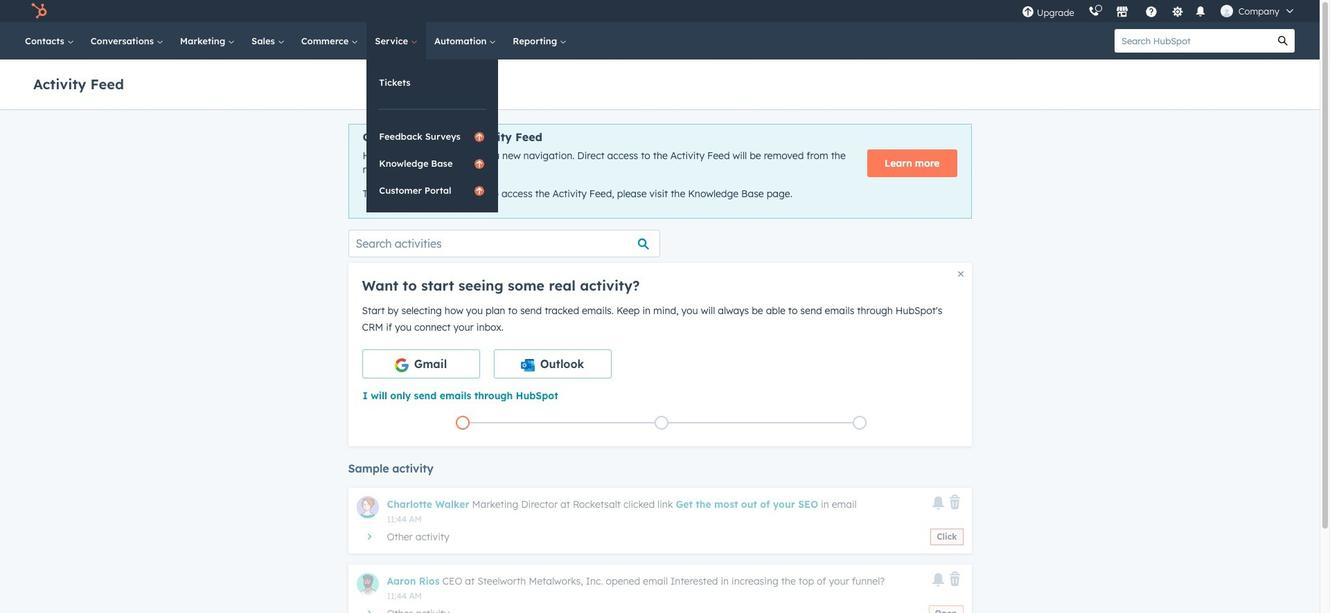 Task type: vqa. For each thing, say whether or not it's contained in the screenshot.
Close image
yes



Task type: locate. For each thing, give the bounding box(es) containing it.
service menu
[[367, 60, 498, 213]]

jacob simon image
[[1221, 5, 1233, 17]]

None checkbox
[[362, 350, 480, 379]]

onboarding.steps.finalstep.title image
[[857, 420, 864, 428]]

list
[[363, 414, 959, 433]]

close image
[[958, 271, 964, 277]]

None checkbox
[[494, 350, 612, 379]]

Search HubSpot search field
[[1115, 29, 1272, 53]]

menu
[[1015, 0, 1303, 22]]

Search activities search field
[[348, 230, 660, 258]]

onboarding.steps.sendtrackedemailingmail.title image
[[658, 420, 665, 428]]

marketplaces image
[[1116, 6, 1129, 19]]



